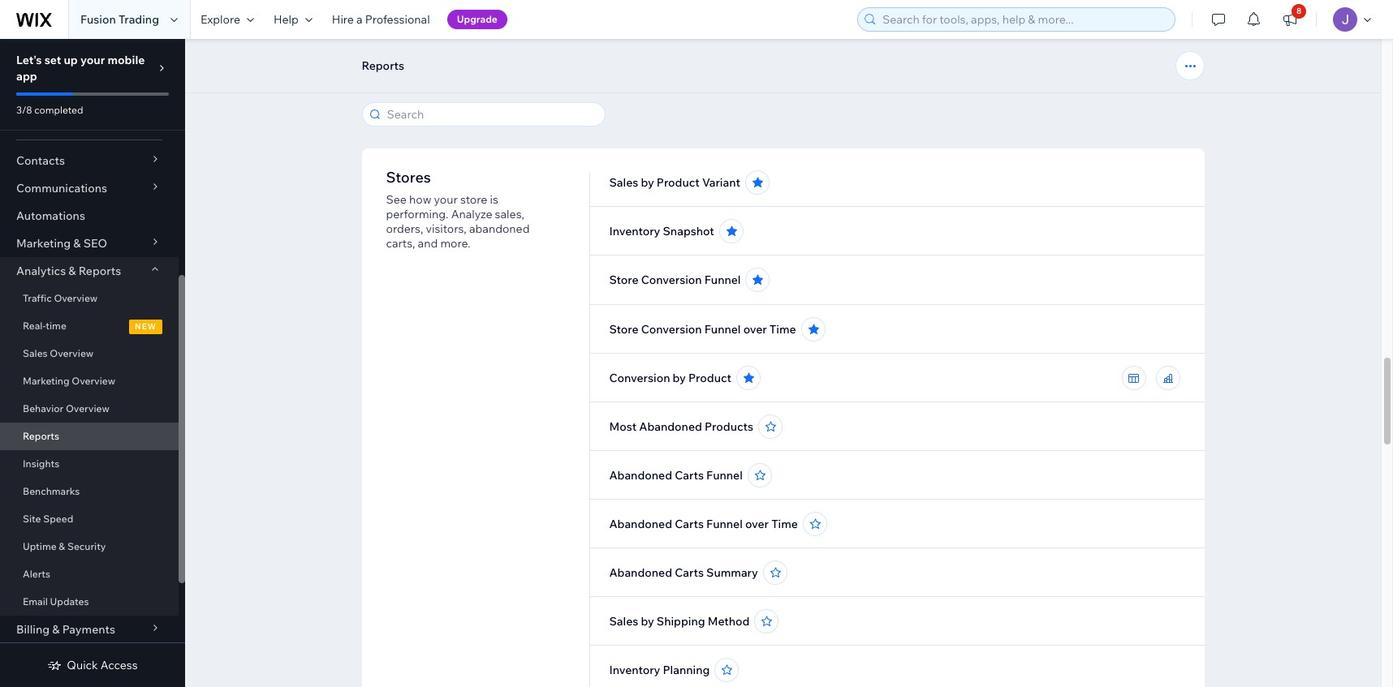 Task type: describe. For each thing, give the bounding box(es) containing it.
behavior overview
[[23, 403, 109, 415]]

by for sales by shipping method
[[641, 615, 654, 629]]

shipping
[[657, 615, 705, 629]]

by for conversion by product
[[673, 371, 686, 386]]

product for conversion
[[689, 371, 732, 386]]

abandoned for abandoned carts funnel over time
[[610, 517, 673, 532]]

alerts
[[23, 569, 50, 581]]

overview for behavior overview
[[66, 403, 109, 415]]

sales for sales overview
[[23, 348, 48, 360]]

visitors
[[709, 43, 750, 58]]

new vs. returning visitors
[[610, 43, 750, 58]]

Search for tools, apps, help & more... field
[[878, 8, 1170, 31]]

inventory snapshot
[[610, 224, 714, 239]]

funnel for store conversion funnel
[[705, 273, 741, 288]]

quick access
[[67, 659, 138, 673]]

billing
[[16, 623, 50, 638]]

summary
[[707, 566, 758, 581]]

overview for traffic overview
[[54, 292, 98, 305]]

upgrade button
[[447, 10, 507, 29]]

billing & payments
[[16, 623, 115, 638]]

marketing overview link
[[0, 368, 179, 396]]

insights link
[[0, 451, 179, 478]]

show less
[[610, 93, 663, 107]]

abandoned for abandoned carts summary
[[610, 566, 673, 581]]

analytics & reports button
[[0, 257, 179, 285]]

insights
[[23, 458, 59, 470]]

updates
[[50, 596, 89, 608]]

speed
[[43, 513, 73, 525]]

over for abandoned carts funnel over time
[[745, 517, 769, 532]]

abandoned carts funnel
[[610, 469, 743, 483]]

less
[[642, 93, 663, 107]]

abandoned right most at the bottom of page
[[639, 420, 702, 435]]

site
[[23, 513, 41, 525]]

traffic overview link
[[0, 285, 179, 313]]

hire a professional link
[[322, 0, 440, 39]]

abandoned
[[469, 222, 530, 236]]

benchmarks
[[23, 486, 80, 498]]

uptime & security
[[23, 541, 106, 553]]

visitors,
[[426, 222, 467, 236]]

& for uptime
[[59, 541, 65, 553]]

contacts
[[16, 153, 65, 168]]

up
[[64, 53, 78, 67]]

hire
[[332, 12, 354, 27]]

security
[[67, 541, 106, 553]]

store for store conversion funnel
[[610, 273, 639, 288]]

quick access button
[[47, 659, 138, 673]]

most abandoned products
[[610, 420, 754, 435]]

real-time
[[23, 320, 66, 332]]

how
[[409, 192, 432, 207]]

new
[[135, 322, 157, 332]]

fusion
[[80, 12, 116, 27]]

traffic overview
[[23, 292, 98, 305]]

carts for abandoned carts summary
[[675, 566, 704, 581]]

reports for reports link on the bottom left
[[23, 430, 59, 443]]

marketing overview
[[23, 375, 115, 387]]

product for sales
[[657, 175, 700, 190]]

and
[[418, 236, 438, 251]]

sales overview link
[[0, 340, 179, 368]]

let's set up your mobile app
[[16, 53, 145, 84]]

2 vertical spatial conversion
[[610, 371, 670, 386]]

method
[[708, 615, 750, 629]]

uptime
[[23, 541, 57, 553]]

show
[[610, 93, 640, 107]]

professional
[[365, 12, 430, 27]]

orders,
[[386, 222, 423, 236]]

sales,
[[495, 207, 525, 222]]

your for stores
[[434, 192, 458, 207]]

email updates link
[[0, 589, 179, 616]]

sales for sales by shipping method
[[610, 615, 639, 629]]

behavior
[[23, 403, 64, 415]]

abandoned for abandoned carts funnel
[[610, 469, 673, 483]]

marketing for marketing & seo
[[16, 236, 71, 251]]

quick
[[67, 659, 98, 673]]

real-
[[23, 320, 46, 332]]

email
[[23, 596, 48, 608]]

store
[[460, 192, 488, 207]]

time for store conversion funnel over time
[[770, 322, 796, 337]]

let's
[[16, 53, 42, 67]]

sales overview
[[23, 348, 94, 360]]

see
[[386, 192, 407, 207]]

reports link
[[0, 423, 179, 451]]

more.
[[441, 236, 471, 251]]

sidebar element
[[0, 39, 185, 688]]

reports inside popup button
[[79, 264, 121, 279]]

snapshot
[[663, 224, 714, 239]]

analytics & reports
[[16, 264, 121, 279]]

carts for abandoned carts funnel
[[675, 469, 704, 483]]

funnel for abandoned carts funnel over time
[[707, 517, 743, 532]]

conversion for store conversion funnel over time
[[641, 322, 702, 337]]

communications
[[16, 181, 107, 196]]

inventory for inventory planning
[[610, 664, 661, 678]]

fusion trading
[[80, 12, 159, 27]]

& for analytics
[[68, 264, 76, 279]]

hire a professional
[[332, 12, 430, 27]]

& for marketing
[[73, 236, 81, 251]]



Task type: vqa. For each thing, say whether or not it's contained in the screenshot.
agree
no



Task type: locate. For each thing, give the bounding box(es) containing it.
alerts link
[[0, 561, 179, 589]]

help button
[[264, 0, 322, 39]]

site speed link
[[0, 506, 179, 534]]

inventory left snapshot
[[610, 224, 661, 239]]

reports
[[362, 58, 404, 73], [79, 264, 121, 279], [23, 430, 59, 443]]

your
[[80, 53, 105, 67], [434, 192, 458, 207]]

behavior overview link
[[0, 396, 179, 423]]

1 vertical spatial conversion
[[641, 322, 702, 337]]

overview for sales overview
[[50, 348, 94, 360]]

store conversion funnel
[[610, 273, 741, 288]]

overview for marketing overview
[[72, 375, 115, 387]]

automations link
[[0, 202, 179, 230]]

is
[[490, 192, 498, 207]]

time
[[770, 322, 796, 337], [772, 517, 798, 532]]

abandoned carts summary
[[610, 566, 758, 581]]

1 vertical spatial marketing
[[23, 375, 70, 387]]

0 vertical spatial over
[[744, 322, 767, 337]]

funnel for store conversion funnel over time
[[705, 322, 741, 337]]

by left shipping
[[641, 615, 654, 629]]

1 vertical spatial reports
[[79, 264, 121, 279]]

1 horizontal spatial your
[[434, 192, 458, 207]]

funnel for abandoned carts funnel
[[707, 469, 743, 483]]

product
[[657, 175, 700, 190], [689, 371, 732, 386]]

2 vertical spatial sales
[[610, 615, 639, 629]]

new
[[610, 43, 634, 58]]

overview down sales overview link
[[72, 375, 115, 387]]

by up "inventory snapshot"
[[641, 175, 654, 190]]

stores see how your store is performing. analyze sales, orders, visitors, abandoned carts, and more.
[[386, 168, 530, 251]]

product down the store conversion funnel over time
[[689, 371, 732, 386]]

traffic
[[23, 292, 52, 305]]

abandoned down the abandoned carts funnel
[[610, 517, 673, 532]]

variant
[[702, 175, 741, 190]]

your right how at the left of page
[[434, 192, 458, 207]]

store
[[610, 273, 639, 288], [610, 322, 639, 337]]

1 inventory from the top
[[610, 224, 661, 239]]

0 vertical spatial sales
[[610, 175, 639, 190]]

your inside let's set up your mobile app
[[80, 53, 105, 67]]

carts up abandoned carts summary on the bottom of the page
[[675, 517, 704, 532]]

communications button
[[0, 175, 179, 202]]

Search field
[[382, 103, 600, 126]]

sales left shipping
[[610, 615, 639, 629]]

analyze
[[451, 207, 493, 222]]

2 store from the top
[[610, 322, 639, 337]]

uptime & security link
[[0, 534, 179, 561]]

& right billing
[[52, 623, 60, 638]]

1 vertical spatial your
[[434, 192, 458, 207]]

store down "inventory snapshot"
[[610, 273, 639, 288]]

1 vertical spatial by
[[673, 371, 686, 386]]

your inside stores see how your store is performing. analyze sales, orders, visitors, abandoned carts, and more.
[[434, 192, 458, 207]]

inventory planning
[[610, 664, 710, 678]]

app
[[16, 69, 37, 84]]

0 vertical spatial carts
[[675, 469, 704, 483]]

0 vertical spatial inventory
[[610, 224, 661, 239]]

overview
[[54, 292, 98, 305], [50, 348, 94, 360], [72, 375, 115, 387], [66, 403, 109, 415]]

sales by shipping method
[[610, 615, 750, 629]]

1 vertical spatial over
[[745, 517, 769, 532]]

a
[[357, 12, 363, 27]]

your right 'up'
[[80, 53, 105, 67]]

sales for sales by product variant
[[610, 175, 639, 190]]

conversion by product
[[610, 371, 732, 386]]

analytics
[[16, 264, 66, 279]]

reports down seo at the top of the page
[[79, 264, 121, 279]]

returning
[[653, 43, 706, 58]]

completed
[[34, 104, 83, 116]]

1 vertical spatial carts
[[675, 517, 704, 532]]

0 vertical spatial your
[[80, 53, 105, 67]]

time for abandoned carts funnel over time
[[772, 517, 798, 532]]

1 vertical spatial sales
[[23, 348, 48, 360]]

overview up marketing overview
[[50, 348, 94, 360]]

& down marketing & seo
[[68, 264, 76, 279]]

conversion for store conversion funnel
[[641, 273, 702, 288]]

store up conversion by product
[[610, 322, 639, 337]]

funnel down store conversion funnel
[[705, 322, 741, 337]]

sales up "inventory snapshot"
[[610, 175, 639, 190]]

time
[[46, 320, 66, 332]]

8 button
[[1273, 0, 1308, 39]]

1 carts from the top
[[675, 469, 704, 483]]

0 vertical spatial time
[[770, 322, 796, 337]]

reports button
[[354, 54, 413, 78]]

abandoned carts funnel over time
[[610, 517, 798, 532]]

marketing & seo button
[[0, 230, 179, 257]]

&
[[73, 236, 81, 251], [68, 264, 76, 279], [59, 541, 65, 553], [52, 623, 60, 638]]

3/8 completed
[[16, 104, 83, 116]]

0 vertical spatial marketing
[[16, 236, 71, 251]]

your for let's
[[80, 53, 105, 67]]

explore
[[201, 12, 240, 27]]

marketing & seo
[[16, 236, 107, 251]]

stores
[[386, 168, 431, 187]]

conversion down "inventory snapshot"
[[641, 273, 702, 288]]

0 vertical spatial conversion
[[641, 273, 702, 288]]

sales by product variant
[[610, 175, 741, 190]]

2 horizontal spatial reports
[[362, 58, 404, 73]]

marketing up the analytics on the left of page
[[16, 236, 71, 251]]

0 horizontal spatial reports
[[23, 430, 59, 443]]

show less button
[[610, 93, 683, 107]]

& inside billing & payments dropdown button
[[52, 623, 60, 638]]

vs.
[[636, 43, 651, 58]]

funnel down products in the bottom of the page
[[707, 469, 743, 483]]

carts down most abandoned products
[[675, 469, 704, 483]]

overview down analytics & reports
[[54, 292, 98, 305]]

conversion up most at the bottom of page
[[610, 371, 670, 386]]

store for store conversion funnel over time
[[610, 322, 639, 337]]

reports inside button
[[362, 58, 404, 73]]

marketing
[[16, 236, 71, 251], [23, 375, 70, 387]]

trading
[[119, 12, 159, 27]]

marketing up behavior
[[23, 375, 70, 387]]

& right uptime at bottom left
[[59, 541, 65, 553]]

planning
[[663, 664, 710, 678]]

1 store from the top
[[610, 273, 639, 288]]

0 vertical spatial store
[[610, 273, 639, 288]]

& inside analytics & reports popup button
[[68, 264, 76, 279]]

abandoned down most at the bottom of page
[[610, 469, 673, 483]]

products
[[705, 420, 754, 435]]

carts
[[675, 469, 704, 483], [675, 517, 704, 532], [675, 566, 704, 581]]

1 vertical spatial product
[[689, 371, 732, 386]]

abandoned
[[639, 420, 702, 435], [610, 469, 673, 483], [610, 517, 673, 532], [610, 566, 673, 581]]

set
[[44, 53, 61, 67]]

1 vertical spatial store
[[610, 322, 639, 337]]

email updates
[[23, 596, 89, 608]]

billing & payments button
[[0, 616, 179, 644]]

automations
[[16, 209, 85, 223]]

abandoned up sales by shipping method
[[610, 566, 673, 581]]

& left seo at the top of the page
[[73, 236, 81, 251]]

marketing inside popup button
[[16, 236, 71, 251]]

inventory left the planning
[[610, 664, 661, 678]]

1 vertical spatial time
[[772, 517, 798, 532]]

& inside uptime & security link
[[59, 541, 65, 553]]

1 vertical spatial inventory
[[610, 664, 661, 678]]

carts,
[[386, 236, 415, 251]]

0 vertical spatial reports
[[362, 58, 404, 73]]

carts for abandoned carts funnel over time
[[675, 517, 704, 532]]

contacts button
[[0, 147, 179, 175]]

sales down real-
[[23, 348, 48, 360]]

over for store conversion funnel over time
[[744, 322, 767, 337]]

funnel up summary
[[707, 517, 743, 532]]

by up most abandoned products
[[673, 371, 686, 386]]

3 carts from the top
[[675, 566, 704, 581]]

reports up "insights"
[[23, 430, 59, 443]]

marketing for marketing overview
[[23, 375, 70, 387]]

0 horizontal spatial your
[[80, 53, 105, 67]]

sales
[[610, 175, 639, 190], [23, 348, 48, 360], [610, 615, 639, 629]]

benchmarks link
[[0, 478, 179, 506]]

mobile
[[108, 53, 145, 67]]

& inside marketing & seo popup button
[[73, 236, 81, 251]]

0 vertical spatial product
[[657, 175, 700, 190]]

1 horizontal spatial reports
[[79, 264, 121, 279]]

by for sales by product variant
[[641, 175, 654, 190]]

0 vertical spatial by
[[641, 175, 654, 190]]

overview down marketing overview link
[[66, 403, 109, 415]]

site speed
[[23, 513, 73, 525]]

store conversion funnel over time
[[610, 322, 796, 337]]

2 inventory from the top
[[610, 664, 661, 678]]

product left variant
[[657, 175, 700, 190]]

funnel up the store conversion funnel over time
[[705, 273, 741, 288]]

2 carts from the top
[[675, 517, 704, 532]]

over
[[744, 322, 767, 337], [745, 517, 769, 532]]

2 vertical spatial carts
[[675, 566, 704, 581]]

2 vertical spatial by
[[641, 615, 654, 629]]

sales inside "sidebar" element
[[23, 348, 48, 360]]

inventory for inventory snapshot
[[610, 224, 661, 239]]

3/8
[[16, 104, 32, 116]]

8
[[1297, 6, 1302, 16]]

carts left summary
[[675, 566, 704, 581]]

conversion up conversion by product
[[641, 322, 702, 337]]

reports down hire a professional link
[[362, 58, 404, 73]]

reports for reports button
[[362, 58, 404, 73]]

upgrade
[[457, 13, 498, 25]]

payments
[[62, 623, 115, 638]]

performing.
[[386, 207, 449, 222]]

2 vertical spatial reports
[[23, 430, 59, 443]]

& for billing
[[52, 623, 60, 638]]



